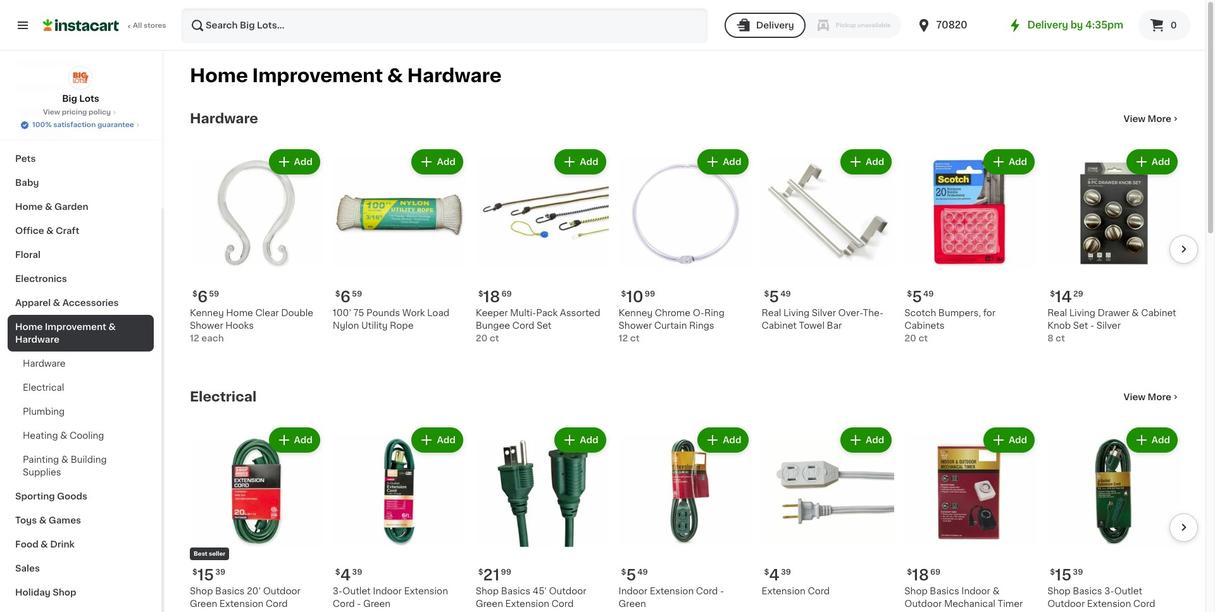 Task type: vqa. For each thing, say whether or not it's contained in the screenshot.
112 SANUS Preferred 42"-90" Tilting T
no



Task type: describe. For each thing, give the bounding box(es) containing it.
pounds
[[366, 309, 400, 318]]

electronics link
[[8, 267, 154, 291]]

add button for shop basics 3-outlet outdoor extension cord
[[1128, 429, 1177, 452]]

green for 21
[[476, 600, 503, 609]]

$ 10 99
[[621, 290, 655, 304]]

cord inside indoor extension cord - green
[[696, 587, 718, 596]]

living for set
[[1069, 309, 1096, 318]]

add button for keeper multi-pack assorted bungee cord set
[[556, 151, 605, 173]]

delivery for delivery by 4:35pm
[[1028, 20, 1068, 30]]

nylon
[[333, 321, 359, 330]]

baby link
[[8, 171, 154, 195]]

100'
[[333, 309, 351, 318]]

add button for indoor extension cord - green
[[699, 429, 748, 452]]

delivery by 4:35pm link
[[1007, 18, 1123, 33]]

0 vertical spatial hardware link
[[190, 111, 258, 127]]

indoor extension cord - green
[[619, 587, 724, 609]]

& inside the shop basics indoor & outdoor mechanical timer set
[[993, 587, 1000, 596]]

view more for 14
[[1124, 115, 1172, 123]]

indoor for 18
[[962, 587, 990, 596]]

hooks
[[225, 321, 254, 330]]

work
[[402, 309, 425, 318]]

shop for shop basics indoor & outdoor mechanical timer set
[[905, 587, 928, 596]]

0 horizontal spatial electrical link
[[8, 376, 154, 400]]

$ for 3-outlet indoor extension cord - green
[[335, 569, 340, 577]]

personal care
[[15, 58, 79, 67]]

outdoor inside shop basics 20' outdoor green extension cord
[[263, 587, 301, 596]]

green for 15
[[190, 600, 217, 609]]

all stores link
[[43, 8, 167, 43]]

12 inside kenney home clear double shower hooks 12 each
[[190, 334, 199, 343]]

basics for 3-
[[1073, 587, 1102, 596]]

cabinet inside real living drawer & cabinet knob set - silver 8 ct
[[1141, 309, 1176, 318]]

curtain
[[654, 321, 687, 330]]

$ for scotch bumpers, for cabinets
[[907, 290, 912, 298]]

best
[[194, 551, 207, 557]]

policy
[[89, 109, 111, 116]]

cooling
[[70, 432, 104, 441]]

15 for shop basics 3-outlet outdoor extension cord
[[1055, 568, 1072, 583]]

view more link for 15
[[1124, 391, 1180, 404]]

100%
[[32, 122, 52, 128]]

shop for shop basics 3-outlet outdoor extension cord
[[1048, 587, 1071, 596]]

add for real living silver over-the- cabinet towel bar
[[866, 158, 884, 166]]

4 for 3-
[[340, 568, 351, 583]]

product group containing 21
[[476, 425, 609, 611]]

big lots link
[[62, 66, 99, 105]]

delivery by 4:35pm
[[1028, 20, 1123, 30]]

59 for 100' 75 pounds work load nylon utility rope
[[352, 290, 362, 298]]

$ 14 29
[[1050, 290, 1083, 304]]

6 for 100' 75 pounds work load nylon utility rope
[[340, 290, 351, 304]]

& inside real living drawer & cabinet knob set - silver 8 ct
[[1132, 309, 1139, 318]]

view more link for 14
[[1124, 113, 1180, 125]]

knob
[[1048, 321, 1071, 330]]

99 for 10
[[645, 290, 655, 298]]

home & garden
[[15, 203, 88, 211]]

add button for 100' 75 pounds work load nylon utility rope
[[413, 151, 462, 173]]

bungee
[[476, 321, 510, 330]]

$ 4 39 for 3-
[[335, 568, 362, 583]]

toys & games
[[15, 516, 81, 525]]

painting & building supplies link
[[8, 448, 154, 485]]

3-outlet indoor extension cord - green
[[333, 587, 448, 609]]

20 inside keeper multi-pack assorted bungee cord set 20 ct
[[476, 334, 488, 343]]

0 vertical spatial improvement
[[252, 66, 383, 85]]

accessories
[[62, 299, 119, 308]]

clear
[[255, 309, 279, 318]]

add for keeper multi-pack assorted bungee cord set
[[580, 158, 598, 166]]

100' 75 pounds work load nylon utility rope
[[333, 309, 449, 330]]

0 horizontal spatial electrical
[[23, 384, 64, 392]]

kitchen
[[15, 82, 51, 91]]

shop basics 45' outdoor green extension cord
[[476, 587, 586, 609]]

all stores
[[133, 22, 166, 29]]

set for 14
[[1073, 321, 1088, 330]]

- inside real living drawer & cabinet knob set - silver 8 ct
[[1090, 321, 1094, 330]]

garden
[[54, 203, 88, 211]]

$ 6 59 for kenney home clear double shower hooks
[[192, 290, 219, 304]]

product group containing 14
[[1048, 147, 1180, 345]]

extension cord
[[762, 587, 830, 596]]

care for health care
[[48, 130, 70, 139]]

heating & cooling
[[23, 432, 104, 441]]

view for 10
[[1124, 115, 1146, 123]]

games
[[49, 516, 81, 525]]

satisfaction
[[53, 122, 96, 128]]

sporting goods link
[[8, 485, 154, 509]]

add for scotch bumpers, for cabinets
[[1009, 158, 1027, 166]]

basics for 45'
[[501, 587, 530, 596]]

care for personal care
[[57, 58, 79, 67]]

by
[[1071, 20, 1083, 30]]

heating
[[23, 432, 58, 441]]

shop for shop basics 45' outdoor green extension cord
[[476, 587, 499, 596]]

extension inside shop basics 20' outdoor green extension cord
[[220, 600, 263, 609]]

5 for real living silver over-the- cabinet towel bar
[[769, 290, 779, 304]]

chrome
[[655, 309, 691, 318]]

$ 18 69 for shop basics indoor & outdoor mechanical timer set
[[907, 568, 941, 583]]

set for 18
[[537, 321, 552, 330]]

holiday shop
[[15, 589, 76, 597]]

gift
[[52, 106, 69, 115]]

add for 3-outlet indoor extension cord - green
[[437, 436, 456, 445]]

party & gift supplies
[[15, 106, 111, 115]]

supplies for gift
[[71, 106, 111, 115]]

39 for shop basics 20' outdoor green extension cord
[[215, 569, 225, 577]]

scotch bumpers, for cabinets 20 ct
[[905, 309, 996, 343]]

party & gift supplies link
[[8, 99, 154, 123]]

12 inside kenney chrome o-ring shower curtain rings 12 ct
[[619, 334, 628, 343]]

best seller
[[194, 551, 225, 557]]

5 for scotch bumpers, for cabinets
[[912, 290, 922, 304]]

towel
[[799, 321, 825, 330]]

office & craft
[[15, 227, 79, 235]]

10
[[626, 290, 644, 304]]

health
[[15, 130, 46, 139]]

5 for indoor extension cord - green
[[626, 568, 636, 583]]

cabinets
[[905, 321, 945, 330]]

basics for indoor
[[930, 587, 959, 596]]

0 horizontal spatial hardware link
[[8, 352, 154, 376]]

silver inside "real living silver over-the- cabinet towel bar"
[[812, 309, 836, 318]]

outdoor inside shop basics 3-outlet outdoor extension cord
[[1048, 600, 1085, 609]]

add button for real living drawer & cabinet knob set - silver
[[1128, 151, 1177, 173]]

outlet inside 3-outlet indoor extension cord - green
[[343, 587, 371, 596]]

add for shop basics indoor & outdoor mechanical timer set
[[1009, 436, 1027, 445]]

timer
[[998, 600, 1023, 609]]

silver inside real living drawer & cabinet knob set - silver 8 ct
[[1097, 321, 1121, 330]]

4:35pm
[[1086, 20, 1123, 30]]

ct inside kenney chrome o-ring shower curtain rings 12 ct
[[630, 334, 640, 343]]

home & garden link
[[8, 195, 154, 219]]

big lots logo image
[[69, 66, 93, 90]]

holiday
[[15, 589, 50, 597]]

big
[[62, 94, 77, 103]]

shop basics 20' outdoor green extension cord
[[190, 587, 301, 609]]

all
[[133, 22, 142, 29]]

$ for shop basics indoor & outdoor mechanical timer set
[[907, 569, 912, 577]]

cord inside the shop basics 45' outdoor green extension cord
[[552, 600, 574, 609]]

health care
[[15, 130, 70, 139]]

indoor inside indoor extension cord - green
[[619, 587, 648, 596]]

personal
[[15, 58, 55, 67]]

home improvement & hardware link
[[8, 315, 154, 352]]

shower for 10
[[619, 321, 652, 330]]

15 for shop basics 20' outdoor green extension cord
[[197, 568, 214, 583]]

20'
[[247, 587, 261, 596]]

$ 5 49 for real living silver over-the- cabinet towel bar
[[764, 290, 791, 304]]

cord inside 3-outlet indoor extension cord - green
[[333, 600, 355, 609]]

29
[[1073, 290, 1083, 298]]

building
[[71, 456, 107, 465]]

product group containing 10
[[619, 147, 752, 345]]

1 horizontal spatial home improvement & hardware
[[190, 66, 502, 85]]

lots
[[79, 94, 99, 103]]

food & drink
[[15, 541, 75, 549]]

personal care link
[[8, 51, 154, 75]]

add button for shop basics indoor & outdoor mechanical timer set
[[985, 429, 1034, 452]]

$ for kenney home clear double shower hooks
[[192, 290, 197, 298]]

ct inside real living drawer & cabinet knob set - silver 8 ct
[[1056, 334, 1065, 343]]

shower for 6
[[190, 321, 223, 330]]

$ for keeper multi-pack assorted bungee cord set
[[478, 290, 483, 298]]

99 for 21
[[501, 569, 511, 577]]

painting
[[23, 456, 59, 465]]

service type group
[[724, 13, 901, 38]]

food
[[15, 541, 38, 549]]

bumpers,
[[939, 309, 981, 318]]

more for 15
[[1148, 393, 1172, 402]]

$ 5 49 for indoor extension cord - green
[[621, 568, 648, 583]]

20 inside scotch bumpers, for cabinets 20 ct
[[905, 334, 916, 343]]

electronics
[[15, 275, 67, 284]]

keeper multi-pack assorted bungee cord set 20 ct
[[476, 309, 600, 343]]

& inside painting & building supplies
[[61, 456, 68, 465]]



Task type: locate. For each thing, give the bounding box(es) containing it.
care inside 'link'
[[57, 58, 79, 67]]

$ for shop basics 20' outdoor green extension cord
[[192, 569, 197, 577]]

0 horizontal spatial delivery
[[756, 21, 794, 30]]

electrical up the plumbing
[[23, 384, 64, 392]]

2 20 from the left
[[905, 334, 916, 343]]

12
[[190, 334, 199, 343], [619, 334, 628, 343]]

delivery inside button
[[756, 21, 794, 30]]

improvement inside home improvement & hardware
[[45, 323, 106, 332]]

1 horizontal spatial kenney
[[619, 309, 653, 318]]

supplies for building
[[23, 468, 61, 477]]

assorted
[[560, 309, 600, 318]]

sales link
[[8, 557, 154, 581]]

15 up shop basics 3-outlet outdoor extension cord
[[1055, 568, 1072, 583]]

bar
[[827, 321, 842, 330]]

supplies
[[53, 82, 92, 91], [71, 106, 111, 115], [23, 468, 61, 477]]

living inside real living drawer & cabinet knob set - silver 8 ct
[[1069, 309, 1096, 318]]

1 59 from the left
[[209, 290, 219, 298]]

real for real living drawer & cabinet knob set - silver 8 ct
[[1048, 309, 1067, 318]]

2 4 from the left
[[769, 568, 780, 583]]

2 view more from the top
[[1124, 393, 1172, 402]]

39 for extension cord
[[781, 569, 791, 577]]

18 for shop basics indoor & outdoor mechanical timer set
[[912, 568, 929, 583]]

$ 18 69 up the shop basics indoor & outdoor mechanical timer set
[[907, 568, 941, 583]]

18 up keeper
[[483, 290, 500, 304]]

0 horizontal spatial 5
[[626, 568, 636, 583]]

toys & games link
[[8, 509, 154, 533]]

party
[[15, 106, 40, 115]]

59 up each
[[209, 290, 219, 298]]

0 horizontal spatial real
[[762, 309, 781, 318]]

shop
[[190, 587, 213, 596], [476, 587, 499, 596], [905, 587, 928, 596], [1048, 587, 1071, 596], [53, 589, 76, 597]]

0 vertical spatial $ 18 69
[[478, 290, 512, 304]]

more for 14
[[1148, 115, 1172, 123]]

view pricing policy
[[43, 109, 111, 116]]

$ 18 69 for keeper multi-pack assorted bungee cord set
[[478, 290, 512, 304]]

shower inside kenney home clear double shower hooks 12 each
[[190, 321, 223, 330]]

green inside indoor extension cord - green
[[619, 600, 646, 609]]

1 $ 6 59 from the left
[[192, 290, 219, 304]]

set inside real living drawer & cabinet knob set - silver 8 ct
[[1073, 321, 1088, 330]]

4 39 from the left
[[1073, 569, 1083, 577]]

instacart logo image
[[43, 18, 119, 33]]

cabinet
[[1141, 309, 1176, 318], [762, 321, 797, 330]]

floral link
[[8, 243, 154, 267]]

load
[[427, 309, 449, 318]]

ct down cabinets
[[919, 334, 928, 343]]

extension inside shop basics 3-outlet outdoor extension cord
[[1087, 600, 1131, 609]]

2 green from the left
[[363, 600, 391, 609]]

1 15 from the left
[[197, 568, 214, 583]]

1 20 from the left
[[476, 334, 488, 343]]

real right ring
[[762, 309, 781, 318]]

2 15 from the left
[[1055, 568, 1072, 583]]

1 12 from the left
[[190, 334, 199, 343]]

multi-
[[510, 309, 536, 318]]

2 outlet from the left
[[1114, 587, 1142, 596]]

care up kitchen supplies link at the left top of the page
[[57, 58, 79, 67]]

indoor for 4
[[373, 587, 402, 596]]

1 vertical spatial item carousel region
[[172, 420, 1198, 613]]

1 vertical spatial improvement
[[45, 323, 106, 332]]

silver down drawer
[[1097, 321, 1121, 330]]

0 vertical spatial 18
[[483, 290, 500, 304]]

3 39 from the left
[[781, 569, 791, 577]]

electrical down each
[[190, 391, 257, 404]]

add button for extension cord
[[842, 429, 891, 452]]

cabinet right drawer
[[1141, 309, 1176, 318]]

8
[[1048, 334, 1054, 343]]

$ 5 49
[[764, 290, 791, 304], [907, 290, 934, 304], [621, 568, 648, 583]]

0 vertical spatial item carousel region
[[172, 142, 1198, 370]]

sales
[[15, 565, 40, 573]]

outlet inside shop basics 3-outlet outdoor extension cord
[[1114, 587, 1142, 596]]

kenney up each
[[190, 309, 224, 318]]

real living silver over-the- cabinet towel bar
[[762, 309, 884, 330]]

shop inside shop basics 20' outdoor green extension cord
[[190, 587, 213, 596]]

1 horizontal spatial shower
[[619, 321, 652, 330]]

office
[[15, 227, 44, 235]]

extension inside indoor extension cord - green
[[650, 587, 694, 596]]

kenney inside kenney home clear double shower hooks 12 each
[[190, 309, 224, 318]]

green inside shop basics 20' outdoor green extension cord
[[190, 600, 217, 609]]

0 vertical spatial view more link
[[1124, 113, 1180, 125]]

add button for real living silver over-the- cabinet towel bar
[[842, 151, 891, 173]]

39
[[215, 569, 225, 577], [352, 569, 362, 577], [781, 569, 791, 577], [1073, 569, 1083, 577]]

view for 5
[[1124, 393, 1146, 402]]

5 up "real living silver over-the- cabinet towel bar"
[[769, 290, 779, 304]]

1 vertical spatial more
[[1148, 393, 1172, 402]]

2 indoor from the left
[[619, 587, 648, 596]]

$ inside '$ 14 29'
[[1050, 290, 1055, 298]]

o-
[[693, 309, 704, 318]]

1 green from the left
[[190, 600, 217, 609]]

item carousel region containing 15
[[172, 420, 1198, 613]]

0 vertical spatial -
[[1090, 321, 1094, 330]]

0 horizontal spatial indoor
[[373, 587, 402, 596]]

1 vertical spatial cabinet
[[762, 321, 797, 330]]

$ for real living drawer & cabinet knob set - silver
[[1050, 290, 1055, 298]]

0 button
[[1139, 10, 1191, 41]]

1 horizontal spatial $ 15 39
[[1050, 568, 1083, 583]]

cabinet inside "real living silver over-the- cabinet towel bar"
[[762, 321, 797, 330]]

1 vertical spatial view more
[[1124, 393, 1172, 402]]

2 12 from the left
[[619, 334, 628, 343]]

3-
[[333, 587, 343, 596], [1105, 587, 1114, 596]]

6 for kenney home clear double shower hooks
[[197, 290, 208, 304]]

0 horizontal spatial 18
[[483, 290, 500, 304]]

1 $ 4 39 from the left
[[335, 568, 362, 583]]

basics inside shop basics 3-outlet outdoor extension cord
[[1073, 587, 1102, 596]]

1 shower from the left
[[190, 321, 223, 330]]

4 for extension
[[769, 568, 780, 583]]

double
[[281, 309, 313, 318]]

$ 15 39 for shop basics 3-outlet outdoor extension cord
[[1050, 568, 1083, 583]]

basics inside shop basics 20' outdoor green extension cord
[[215, 587, 245, 596]]

39 down seller
[[215, 569, 225, 577]]

2 kenney from the left
[[619, 309, 653, 318]]

39 up shop basics 3-outlet outdoor extension cord
[[1073, 569, 1083, 577]]

view more link
[[1124, 113, 1180, 125], [1124, 391, 1180, 404]]

99 right 10
[[645, 290, 655, 298]]

living
[[784, 309, 810, 318], [1069, 309, 1096, 318]]

2 horizontal spatial 49
[[923, 290, 934, 298]]

1 view more link from the top
[[1124, 113, 1180, 125]]

supplies inside painting & building supplies
[[23, 468, 61, 477]]

the-
[[863, 309, 884, 318]]

99 inside $ 21 99
[[501, 569, 511, 577]]

1 horizontal spatial indoor
[[619, 587, 648, 596]]

2 horizontal spatial 5
[[912, 290, 922, 304]]

shower
[[190, 321, 223, 330], [619, 321, 652, 330]]

2 39 from the left
[[352, 569, 362, 577]]

99 inside $ 10 99
[[645, 290, 655, 298]]

shop inside shop basics 3-outlet outdoor extension cord
[[1048, 587, 1071, 596]]

2 $ 4 39 from the left
[[764, 568, 791, 583]]

$ 15 39 up shop basics 3-outlet outdoor extension cord
[[1050, 568, 1083, 583]]

home inside kenney home clear double shower hooks 12 each
[[226, 309, 253, 318]]

0 horizontal spatial $ 15 39
[[192, 568, 225, 583]]

69 for shop basics indoor & outdoor mechanical timer set
[[930, 569, 941, 577]]

5
[[769, 290, 779, 304], [912, 290, 922, 304], [626, 568, 636, 583]]

0 horizontal spatial shower
[[190, 321, 223, 330]]

2 $ 15 39 from the left
[[1050, 568, 1083, 583]]

item carousel region containing 6
[[172, 142, 1198, 370]]

apparel & accessories link
[[8, 291, 154, 315]]

$ for extension cord
[[764, 569, 769, 577]]

cord inside shop basics 3-outlet outdoor extension cord
[[1133, 600, 1155, 609]]

- inside 3-outlet indoor extension cord - green
[[357, 600, 361, 609]]

living for towel
[[784, 309, 810, 318]]

0 horizontal spatial home improvement & hardware
[[15, 323, 116, 344]]

$ for shop basics 3-outlet outdoor extension cord
[[1050, 569, 1055, 577]]

1 kenney from the left
[[190, 309, 224, 318]]

$ 15 39 down the best seller
[[192, 568, 225, 583]]

outdoor right 45' at the bottom left of the page
[[549, 587, 586, 596]]

real
[[762, 309, 781, 318], [1048, 309, 1067, 318]]

4 ct from the left
[[1056, 334, 1065, 343]]

$ 5 49 for scotch bumpers, for cabinets
[[907, 290, 934, 304]]

0 vertical spatial view more
[[1124, 115, 1172, 123]]

2 living from the left
[[1069, 309, 1096, 318]]

1 outlet from the left
[[343, 587, 371, 596]]

green inside the shop basics 45' outdoor green extension cord
[[476, 600, 503, 609]]

seller
[[209, 551, 225, 557]]

add for kenney home clear double shower hooks
[[294, 158, 313, 166]]

0 horizontal spatial 99
[[501, 569, 511, 577]]

1 3- from the left
[[333, 587, 343, 596]]

1 vertical spatial 99
[[501, 569, 511, 577]]

0 horizontal spatial 6
[[197, 290, 208, 304]]

ct down the bungee
[[490, 334, 499, 343]]

view more for 15
[[1124, 393, 1172, 402]]

1 item carousel region from the top
[[172, 142, 1198, 370]]

5 up scotch
[[912, 290, 922, 304]]

39 for shop basics 3-outlet outdoor extension cord
[[1073, 569, 1083, 577]]

living up towel
[[784, 309, 810, 318]]

add button for kenney home clear double shower hooks
[[270, 151, 319, 173]]

1 horizontal spatial silver
[[1097, 321, 1121, 330]]

outdoor inside the shop basics indoor & outdoor mechanical timer set
[[905, 600, 942, 609]]

1 vertical spatial 69
[[930, 569, 941, 577]]

1 vertical spatial -
[[720, 587, 724, 596]]

toys
[[15, 516, 37, 525]]

basics inside the shop basics indoor & outdoor mechanical timer set
[[930, 587, 959, 596]]

add button for shop basics 45' outdoor green extension cord
[[556, 429, 605, 452]]

2 vertical spatial supplies
[[23, 468, 61, 477]]

electrical link down each
[[190, 390, 257, 405]]

$ 5 49 up indoor extension cord - green
[[621, 568, 648, 583]]

1 indoor from the left
[[373, 587, 402, 596]]

add for real living drawer & cabinet knob set - silver
[[1152, 158, 1170, 166]]

0 vertical spatial 99
[[645, 290, 655, 298]]

1 horizontal spatial 5
[[769, 290, 779, 304]]

$ 4 39
[[335, 568, 362, 583], [764, 568, 791, 583]]

kenney inside kenney chrome o-ring shower curtain rings 12 ct
[[619, 309, 653, 318]]

pets link
[[8, 147, 154, 171]]

1 vertical spatial $ 18 69
[[907, 568, 941, 583]]

shop basics indoor & outdoor mechanical timer set
[[905, 587, 1023, 613]]

2 real from the left
[[1048, 309, 1067, 318]]

sporting
[[15, 492, 55, 501]]

0 vertical spatial care
[[57, 58, 79, 67]]

add button for kenney chrome o-ring shower curtain rings
[[699, 151, 748, 173]]

$ inside $ 10 99
[[621, 290, 626, 298]]

3 ct from the left
[[919, 334, 928, 343]]

3 indoor from the left
[[962, 587, 990, 596]]

4 green from the left
[[619, 600, 646, 609]]

1 vertical spatial 18
[[912, 568, 929, 583]]

item carousel region
[[172, 142, 1198, 370], [172, 420, 1198, 613]]

extension inside 3-outlet indoor extension cord - green
[[404, 587, 448, 596]]

silver
[[812, 309, 836, 318], [1097, 321, 1121, 330]]

1 $ 15 39 from the left
[[192, 568, 225, 583]]

sporting goods
[[15, 492, 87, 501]]

$ 4 39 up 'extension cord'
[[764, 568, 791, 583]]

49 for indoor extension cord - green
[[638, 569, 648, 577]]

1 horizontal spatial delivery
[[1028, 20, 1068, 30]]

outdoor right timer at right
[[1048, 600, 1085, 609]]

1 horizontal spatial $ 18 69
[[907, 568, 941, 583]]

1 ct from the left
[[490, 334, 499, 343]]

49 up indoor extension cord - green
[[638, 569, 648, 577]]

$ for real living silver over-the- cabinet towel bar
[[764, 290, 769, 298]]

add for shop basics 20' outdoor green extension cord
[[294, 436, 313, 445]]

0 horizontal spatial cabinet
[[762, 321, 797, 330]]

6 up each
[[197, 290, 208, 304]]

$
[[192, 290, 197, 298], [335, 290, 340, 298], [478, 290, 483, 298], [621, 290, 626, 298], [764, 290, 769, 298], [907, 290, 912, 298], [1050, 290, 1055, 298], [192, 569, 197, 577], [335, 569, 340, 577], [478, 569, 483, 577], [621, 569, 626, 577], [764, 569, 769, 577], [907, 569, 912, 577], [1050, 569, 1055, 577]]

$ 21 99
[[478, 568, 511, 583]]

2 ct from the left
[[630, 334, 640, 343]]

4 up 3-outlet indoor extension cord - green at the bottom left of page
[[340, 568, 351, 583]]

2 basics from the left
[[501, 587, 530, 596]]

1 horizontal spatial cabinet
[[1141, 309, 1176, 318]]

add button
[[270, 151, 319, 173], [413, 151, 462, 173], [556, 151, 605, 173], [699, 151, 748, 173], [842, 151, 891, 173], [985, 151, 1034, 173], [1128, 151, 1177, 173], [270, 429, 319, 452], [413, 429, 462, 452], [556, 429, 605, 452], [699, 429, 748, 452], [842, 429, 891, 452], [985, 429, 1034, 452], [1128, 429, 1177, 452]]

real for real living silver over-the- cabinet towel bar
[[762, 309, 781, 318]]

0 horizontal spatial set
[[537, 321, 552, 330]]

cord inside keeper multi-pack assorted bungee cord set 20 ct
[[512, 321, 534, 330]]

0 horizontal spatial 15
[[197, 568, 214, 583]]

each
[[201, 334, 224, 343]]

kenney down 10
[[619, 309, 653, 318]]

$ for kenney chrome o-ring shower curtain rings
[[621, 290, 626, 298]]

delivery for delivery
[[756, 21, 794, 30]]

$ 4 39 up 3-outlet indoor extension cord - green at the bottom left of page
[[335, 568, 362, 583]]

supplies up big
[[53, 82, 92, 91]]

shop for shop basics 20' outdoor green extension cord
[[190, 587, 213, 596]]

holiday shop link
[[8, 581, 154, 605]]

kenney for 6
[[190, 309, 224, 318]]

food & drink link
[[8, 533, 154, 557]]

20 down the bungee
[[476, 334, 488, 343]]

0 vertical spatial 69
[[502, 290, 512, 298]]

20 down cabinets
[[905, 334, 916, 343]]

1 horizontal spatial outlet
[[1114, 587, 1142, 596]]

hardware link
[[190, 111, 258, 127], [8, 352, 154, 376]]

stores
[[144, 22, 166, 29]]

1 horizontal spatial 4
[[769, 568, 780, 583]]

set inside the shop basics indoor & outdoor mechanical timer set
[[905, 613, 920, 613]]

2 vertical spatial -
[[357, 600, 361, 609]]

1 basics from the left
[[215, 587, 245, 596]]

home
[[190, 66, 248, 85], [15, 203, 43, 211], [226, 309, 253, 318], [15, 323, 43, 332]]

1 vertical spatial silver
[[1097, 321, 1121, 330]]

shower up each
[[190, 321, 223, 330]]

pack
[[536, 309, 558, 318]]

goods
[[57, 492, 87, 501]]

1 vertical spatial home improvement & hardware
[[15, 323, 116, 344]]

2 59 from the left
[[352, 290, 362, 298]]

cord inside shop basics 20' outdoor green extension cord
[[266, 600, 288, 609]]

supplies down the lots
[[71, 106, 111, 115]]

69 up the shop basics indoor & outdoor mechanical timer set
[[930, 569, 941, 577]]

69 for keeper multi-pack assorted bungee cord set
[[502, 290, 512, 298]]

1 horizontal spatial 15
[[1055, 568, 1072, 583]]

69
[[502, 290, 512, 298], [930, 569, 941, 577]]

0 vertical spatial silver
[[812, 309, 836, 318]]

1 vertical spatial supplies
[[71, 106, 111, 115]]

kenney for 10
[[619, 309, 653, 318]]

99
[[645, 290, 655, 298], [501, 569, 511, 577]]

ct down 10
[[630, 334, 640, 343]]

18 up the shop basics indoor & outdoor mechanical timer set
[[912, 568, 929, 583]]

14
[[1055, 290, 1072, 304]]

add button for scotch bumpers, for cabinets
[[985, 151, 1034, 173]]

Search field
[[182, 9, 707, 42]]

1 horizontal spatial electrical
[[190, 391, 257, 404]]

1 6 from the left
[[197, 290, 208, 304]]

over-
[[838, 309, 863, 318]]

shop inside the shop basics 45' outdoor green extension cord
[[476, 587, 499, 596]]

39 up 3-outlet indoor extension cord - green at the bottom left of page
[[352, 569, 362, 577]]

1 real from the left
[[762, 309, 781, 318]]

6 up the 100'
[[340, 290, 351, 304]]

1 horizontal spatial 59
[[352, 290, 362, 298]]

0 horizontal spatial 59
[[209, 290, 219, 298]]

real up the knob
[[1048, 309, 1067, 318]]

add for 100' 75 pounds work load nylon utility rope
[[437, 158, 456, 166]]

1 horizontal spatial real
[[1048, 309, 1067, 318]]

39 up 'extension cord'
[[781, 569, 791, 577]]

$ 5 49 up scotch
[[907, 290, 934, 304]]

$ 15 39 for shop basics 20' outdoor green extension cord
[[192, 568, 225, 583]]

$ inside $ 21 99
[[478, 569, 483, 577]]

delivery button
[[724, 13, 806, 38]]

3 basics from the left
[[930, 587, 959, 596]]

add for shop basics 3-outlet outdoor extension cord
[[1152, 436, 1170, 445]]

1 horizontal spatial 6
[[340, 290, 351, 304]]

home improvement & hardware
[[190, 66, 502, 85], [15, 323, 116, 344]]

0 horizontal spatial 4
[[340, 568, 351, 583]]

utility
[[361, 321, 388, 330]]

kenney home clear double shower hooks 12 each
[[190, 309, 313, 343]]

pets
[[15, 154, 36, 163]]

add button for shop basics 20' outdoor green extension cord
[[270, 429, 319, 452]]

mechanical
[[944, 600, 996, 609]]

item carousel region for hardware
[[172, 142, 1198, 370]]

0 vertical spatial supplies
[[53, 82, 92, 91]]

0 horizontal spatial silver
[[812, 309, 836, 318]]

2 item carousel region from the top
[[172, 420, 1198, 613]]

baby
[[15, 178, 39, 187]]

1 horizontal spatial 49
[[781, 290, 791, 298]]

59 for kenney home clear double shower hooks
[[209, 290, 219, 298]]

big lots
[[62, 94, 99, 103]]

care down satisfaction
[[48, 130, 70, 139]]

1 living from the left
[[784, 309, 810, 318]]

1 horizontal spatial 12
[[619, 334, 628, 343]]

outdoor inside the shop basics 45' outdoor green extension cord
[[549, 587, 586, 596]]

1 vertical spatial hardware link
[[8, 352, 154, 376]]

drawer
[[1098, 309, 1130, 318]]

49 for real living silver over-the- cabinet towel bar
[[781, 290, 791, 298]]

69 up keeper
[[502, 290, 512, 298]]

0 horizontal spatial outlet
[[343, 587, 371, 596]]

0 vertical spatial home improvement & hardware
[[190, 66, 502, 85]]

1 horizontal spatial $ 4 39
[[764, 568, 791, 583]]

green inside 3-outlet indoor extension cord - green
[[363, 600, 391, 609]]

rope
[[390, 321, 414, 330]]

indoor inside the shop basics indoor & outdoor mechanical timer set
[[962, 587, 990, 596]]

shower down 10
[[619, 321, 652, 330]]

0 horizontal spatial $ 18 69
[[478, 290, 512, 304]]

set inside keeper multi-pack assorted bungee cord set 20 ct
[[537, 321, 552, 330]]

100% satisfaction guarantee
[[32, 122, 134, 128]]

1 horizontal spatial set
[[905, 613, 920, 613]]

view pricing policy link
[[43, 108, 118, 118]]

office & craft link
[[8, 219, 154, 243]]

1 4 from the left
[[340, 568, 351, 583]]

scotch
[[905, 309, 936, 318]]

electrical link up the plumbing
[[8, 376, 154, 400]]

real living drawer & cabinet knob set - silver 8 ct
[[1048, 309, 1176, 343]]

basics inside the shop basics 45' outdoor green extension cord
[[501, 587, 530, 596]]

add
[[294, 158, 313, 166], [437, 158, 456, 166], [580, 158, 598, 166], [723, 158, 741, 166], [866, 158, 884, 166], [1009, 158, 1027, 166], [1152, 158, 1170, 166], [294, 436, 313, 445], [437, 436, 456, 445], [580, 436, 598, 445], [723, 436, 741, 445], [866, 436, 884, 445], [1009, 436, 1027, 445], [1152, 436, 1170, 445]]

$ 5 49 up "real living silver over-the- cabinet towel bar"
[[764, 290, 791, 304]]

rings
[[689, 321, 714, 330]]

2 horizontal spatial set
[[1073, 321, 1088, 330]]

1 horizontal spatial hardware link
[[190, 111, 258, 127]]

basics for 20'
[[215, 587, 245, 596]]

2 6 from the left
[[340, 290, 351, 304]]

4
[[340, 568, 351, 583], [769, 568, 780, 583]]

real inside "real living silver over-the- cabinet towel bar"
[[762, 309, 781, 318]]

ct inside scotch bumpers, for cabinets 20 ct
[[919, 334, 928, 343]]

living inside "real living silver over-the- cabinet towel bar"
[[784, 309, 810, 318]]

3 green from the left
[[476, 600, 503, 609]]

silver up bar
[[812, 309, 836, 318]]

add for shop basics 45' outdoor green extension cord
[[580, 436, 598, 445]]

0 horizontal spatial 3-
[[333, 587, 343, 596]]

set
[[537, 321, 552, 330], [1073, 321, 1088, 330], [905, 613, 920, 613]]

0 horizontal spatial kenney
[[190, 309, 224, 318]]

1 39 from the left
[[215, 569, 225, 577]]

0 horizontal spatial $ 4 39
[[335, 568, 362, 583]]

4 basics from the left
[[1073, 587, 1102, 596]]

living down 29
[[1069, 309, 1096, 318]]

$ 18 69 up keeper
[[478, 290, 512, 304]]

99 right 21
[[501, 569, 511, 577]]

outdoor right "20'"
[[263, 587, 301, 596]]

2 more from the top
[[1148, 393, 1172, 402]]

12 down 10
[[619, 334, 628, 343]]

0 vertical spatial more
[[1148, 115, 1172, 123]]

real inside real living drawer & cabinet knob set - silver 8 ct
[[1048, 309, 1067, 318]]

$ 4 39 for extension
[[764, 568, 791, 583]]

2 3- from the left
[[1105, 587, 1114, 596]]

cabinet left towel
[[762, 321, 797, 330]]

$ for shop basics 45' outdoor green extension cord
[[478, 569, 483, 577]]

$ for indoor extension cord - green
[[621, 569, 626, 577]]

0 horizontal spatial $ 5 49
[[621, 568, 648, 583]]

shower inside kenney chrome o-ring shower curtain rings 12 ct
[[619, 321, 652, 330]]

12 left each
[[190, 334, 199, 343]]

apparel
[[15, 299, 51, 308]]

1 view more from the top
[[1124, 115, 1172, 123]]

59 up 75
[[352, 290, 362, 298]]

ct inside keeper multi-pack assorted bungee cord set 20 ct
[[490, 334, 499, 343]]

18 for keeper multi-pack assorted bungee cord set
[[483, 290, 500, 304]]

add for indoor extension cord - green
[[723, 436, 741, 445]]

2 $ 6 59 from the left
[[335, 290, 362, 304]]

1 horizontal spatial living
[[1069, 309, 1096, 318]]

guarantee
[[97, 122, 134, 128]]

1 vertical spatial care
[[48, 130, 70, 139]]

49 for scotch bumpers, for cabinets
[[923, 290, 934, 298]]

outdoor left mechanical
[[905, 600, 942, 609]]

1 horizontal spatial 3-
[[1105, 587, 1114, 596]]

$ 6 59 up the 100'
[[335, 290, 362, 304]]

4 up 'extension cord'
[[769, 568, 780, 583]]

2 view more link from the top
[[1124, 391, 1180, 404]]

plumbing
[[23, 408, 65, 416]]

2 horizontal spatial $ 5 49
[[907, 290, 934, 304]]

0 horizontal spatial improvement
[[45, 323, 106, 332]]

15 down the best seller
[[197, 568, 214, 583]]

5 up indoor extension cord - green
[[626, 568, 636, 583]]

$ 6 59 up each
[[192, 290, 219, 304]]

49 up "real living silver over-the- cabinet towel bar"
[[781, 290, 791, 298]]

1 horizontal spatial 20
[[905, 334, 916, 343]]

49 up scotch
[[923, 290, 934, 298]]

1 more from the top
[[1148, 115, 1172, 123]]

0 horizontal spatial -
[[357, 600, 361, 609]]

1 horizontal spatial 18
[[912, 568, 929, 583]]

1 horizontal spatial electrical link
[[190, 390, 257, 405]]

indoor inside 3-outlet indoor extension cord - green
[[373, 587, 402, 596]]

0 horizontal spatial living
[[784, 309, 810, 318]]

supplies down painting
[[23, 468, 61, 477]]

0 horizontal spatial 12
[[190, 334, 199, 343]]

$ for 100' 75 pounds work load nylon utility rope
[[335, 290, 340, 298]]

$ 6 59 for 100' 75 pounds work load nylon utility rope
[[335, 290, 362, 304]]

2 shower from the left
[[619, 321, 652, 330]]

extension inside the shop basics 45' outdoor green extension cord
[[505, 600, 549, 609]]

- inside indoor extension cord - green
[[720, 587, 724, 596]]

add button for 3-outlet indoor extension cord - green
[[413, 429, 462, 452]]

add for kenney chrome o-ring shower curtain rings
[[723, 158, 741, 166]]

3- inside 3-outlet indoor extension cord - green
[[333, 587, 343, 596]]

add for extension cord
[[866, 436, 884, 445]]

delivery
[[1028, 20, 1068, 30], [756, 21, 794, 30]]

0 horizontal spatial $ 6 59
[[192, 290, 219, 304]]

3- inside shop basics 3-outlet outdoor extension cord
[[1105, 587, 1114, 596]]

1 vertical spatial view more link
[[1124, 391, 1180, 404]]

1 horizontal spatial -
[[720, 587, 724, 596]]

0 horizontal spatial 49
[[638, 569, 648, 577]]

1 horizontal spatial $ 5 49
[[764, 290, 791, 304]]

1 horizontal spatial 69
[[930, 569, 941, 577]]

product group
[[190, 147, 323, 345], [333, 147, 466, 332], [476, 147, 609, 345], [619, 147, 752, 345], [762, 147, 895, 332], [905, 147, 1037, 345], [1048, 147, 1180, 345], [190, 425, 323, 611], [333, 425, 466, 613], [476, 425, 609, 611], [619, 425, 752, 613], [762, 425, 895, 598], [905, 425, 1037, 613], [1048, 425, 1180, 613]]

shop basics 3-outlet outdoor extension cord
[[1048, 587, 1155, 609]]

green for 5
[[619, 600, 646, 609]]

$ 15 39
[[192, 568, 225, 583], [1050, 568, 1083, 583]]

shop inside the shop basics indoor & outdoor mechanical timer set
[[905, 587, 928, 596]]

0 horizontal spatial 20
[[476, 334, 488, 343]]

0 vertical spatial cabinet
[[1141, 309, 1176, 318]]

None search field
[[181, 8, 708, 43]]

ct right 8
[[1056, 334, 1065, 343]]

green
[[190, 600, 217, 609], [363, 600, 391, 609], [476, 600, 503, 609], [619, 600, 646, 609]]



